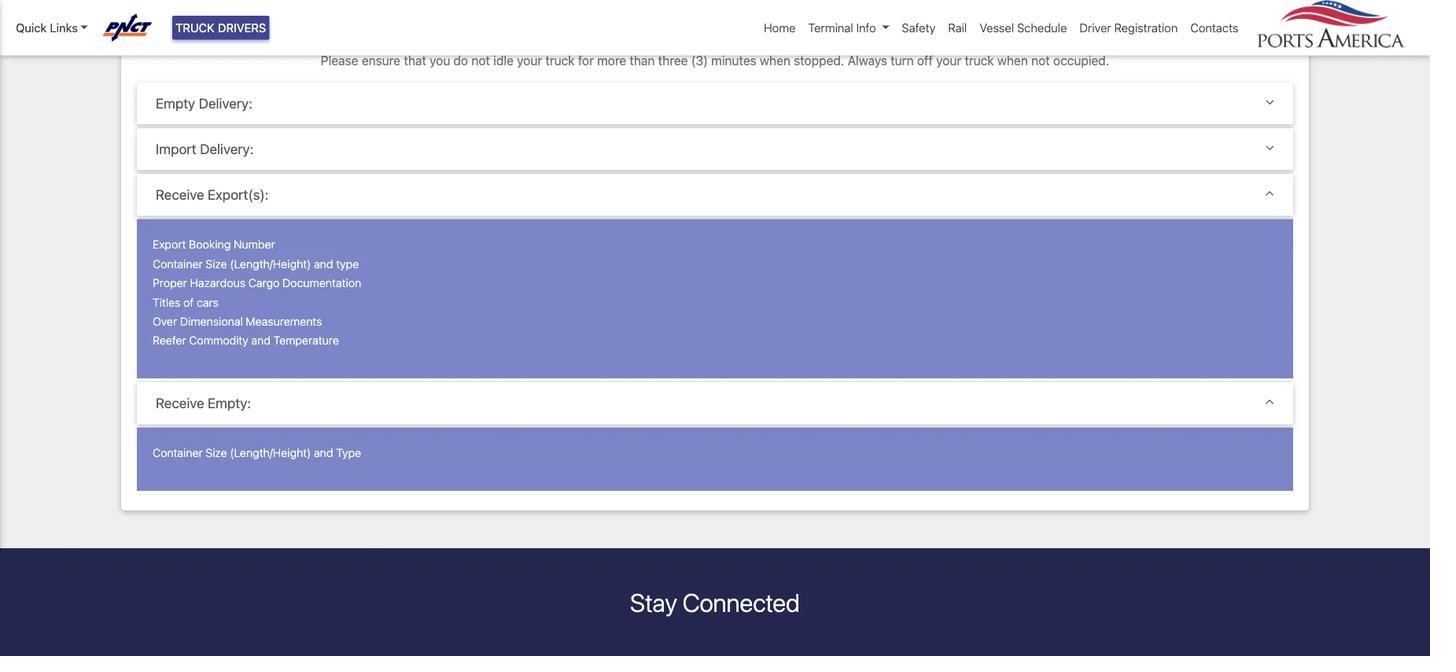 Task type: describe. For each thing, give the bounding box(es) containing it.
import
[[156, 141, 196, 157]]

(length/height) inside receive empty: tab panel
[[230, 446, 311, 459]]

(length/height) inside "export booking number container size (length/height) and type proper hazardous cargo documentation titles of cars over dimensional measurements reefer commodity and temperature"
[[230, 257, 311, 270]]

type
[[336, 446, 361, 459]]

for
[[578, 53, 594, 68]]

container inside receive empty: tab panel
[[153, 446, 203, 459]]

turn
[[891, 53, 914, 68]]

empty
[[156, 95, 195, 111]]

please ensure that you do not idle your truck for more than three (3) minutes when stopped. always turn off your truck when not occupied.
[[321, 53, 1110, 68]]

quick
[[16, 21, 47, 35]]

import delivery: link
[[156, 141, 1275, 158]]

site
[[807, 22, 827, 37]]

over
[[153, 315, 177, 328]]

container inside "export booking number container size (length/height) and type proper hazardous cargo documentation titles of cars over dimensional measurements reefer commodity and temperature"
[[153, 257, 203, 270]]

number
[[234, 238, 275, 251]]

cars
[[197, 295, 219, 309]]

tab list containing empty delivery:
[[137, 83, 1294, 495]]

cargo
[[248, 276, 280, 289]]

that
[[404, 53, 426, 68]]

always
[[848, 53, 888, 68]]

vessel schedule link
[[974, 13, 1074, 43]]

terminal
[[809, 21, 854, 35]]

angle down image for empty:
[[1266, 395, 1275, 409]]

ensure
[[362, 53, 401, 68]]

than
[[630, 53, 655, 68]]

minutes
[[712, 53, 757, 68]]

,
[[729, 22, 733, 37]]

truck drivers
[[176, 21, 266, 35]]

1 not from the left
[[472, 53, 490, 68]]

0 vertical spatial and
[[314, 257, 333, 270]]

driver registration
[[1080, 21, 1178, 35]]

rail
[[949, 21, 967, 35]]

safety
[[902, 21, 936, 35]]

export(s):
[[208, 187, 269, 203]]

measurements
[[246, 315, 322, 328]]

idle
[[494, 53, 514, 68]]

stay
[[630, 588, 677, 618]]

angle down image for delivery:
[[1266, 141, 1275, 155]]

do
[[454, 53, 468, 68]]

dimensional
[[180, 315, 243, 328]]

home
[[764, 21, 796, 35]]

temperature
[[274, 334, 339, 347]]

address:
[[831, 22, 880, 37]]

empty delivery:
[[156, 95, 253, 111]]

titles
[[153, 295, 181, 309]]

2 your from the left
[[937, 53, 962, 68]]

connected
[[683, 588, 800, 618]]

receive empty:
[[156, 395, 251, 411]]

receive for receive empty:
[[156, 395, 204, 411]]

receive export(s): link
[[156, 187, 1275, 203]]

www.porttruckpass.com link
[[883, 22, 1022, 37]]

receive empty: tab panel
[[137, 428, 1294, 494]]

terminal info link
[[802, 13, 896, 43]]

truck
[[176, 21, 215, 35]]

safety link
[[896, 13, 942, 43]]

2 not from the left
[[1032, 53, 1050, 68]]

export booking number container size (length/height) and type proper hazardous cargo documentation titles of cars over dimensional measurements reefer commodity and temperature
[[153, 238, 361, 347]]

1 truck from the left
[[546, 53, 575, 68]]



Task type: locate. For each thing, give the bounding box(es) containing it.
container up proper
[[153, 257, 203, 270]]

0 vertical spatial size
[[206, 257, 227, 270]]

1 size from the top
[[206, 257, 227, 270]]

truck drivers link
[[172, 16, 269, 40]]

0 horizontal spatial truck
[[546, 53, 575, 68]]

schedule
[[1018, 21, 1068, 35]]

0 horizontal spatial when
[[760, 53, 791, 68]]

proper
[[153, 276, 187, 289]]

receive left empty:
[[156, 395, 204, 411]]

your right the idle
[[517, 53, 542, 68]]

angle down image
[[1266, 95, 1275, 109]]

2 size from the top
[[206, 446, 227, 459]]

tab list
[[137, 83, 1294, 495]]

hazardous
[[190, 276, 246, 289]]

size inside "export booking number container size (length/height) and type proper hazardous cargo documentation titles of cars over dimensional measurements reefer commodity and temperature"
[[206, 257, 227, 270]]

receive empty: link
[[156, 395, 1275, 412]]

export
[[153, 238, 186, 251]]

1 vertical spatial size
[[206, 446, 227, 459]]

1 vertical spatial delivery:
[[200, 141, 254, 157]]

angle down image
[[1266, 141, 1275, 155], [1266, 187, 1275, 201], [1266, 395, 1275, 409]]

1 horizontal spatial your
[[937, 53, 962, 68]]

0 vertical spatial angle down image
[[1266, 141, 1275, 155]]

drivers
[[218, 21, 266, 35]]

(3)
[[692, 53, 708, 68]]

2 angle down image from the top
[[1266, 187, 1275, 201]]

documentation
[[283, 276, 361, 289]]

info
[[857, 21, 877, 35]]

receive export(s):
[[156, 187, 269, 203]]

not down schedule
[[1032, 53, 1050, 68]]

not right the do
[[472, 53, 490, 68]]

1 horizontal spatial truck
[[965, 53, 994, 68]]

when down home link
[[760, 53, 791, 68]]

angle down image inside "receive export(s):" link
[[1266, 187, 1275, 201]]

vessel schedule
[[980, 21, 1068, 35]]

web-
[[778, 22, 807, 37]]

off
[[918, 53, 933, 68]]

1 when from the left
[[760, 53, 791, 68]]

angle down image inside import delivery: link
[[1266, 141, 1275, 155]]

0 horizontal spatial not
[[472, 53, 490, 68]]

when down vessel schedule link
[[998, 53, 1029, 68]]

occupied.
[[1054, 53, 1110, 68]]

empty delivery: link
[[156, 95, 1275, 112]]

container
[[153, 257, 203, 270], [153, 446, 203, 459]]

1 vertical spatial container
[[153, 446, 203, 459]]

1 horizontal spatial when
[[998, 53, 1029, 68]]

1 angle down image from the top
[[1266, 141, 1275, 155]]

delivery:
[[199, 95, 253, 111], [200, 141, 254, 157]]

receive down import
[[156, 187, 204, 203]]

stopped.
[[794, 53, 845, 68]]

(length/height) up cargo
[[230, 257, 311, 270]]

when
[[760, 53, 791, 68], [998, 53, 1029, 68]]

and up the documentation
[[314, 257, 333, 270]]

quick links link
[[16, 19, 88, 37]]

0 vertical spatial container
[[153, 257, 203, 270]]

vessel
[[980, 21, 1015, 35]]

terminal info
[[809, 21, 877, 35]]

delivery: right empty
[[199, 95, 253, 111]]

1 vertical spatial (length/height)
[[230, 446, 311, 459]]

2 receive from the top
[[156, 395, 204, 411]]

(length/height) down empty:
[[230, 446, 311, 459]]

1 vertical spatial receive
[[156, 395, 204, 411]]

your
[[517, 53, 542, 68], [937, 53, 962, 68]]

2 when from the left
[[998, 53, 1029, 68]]

receive
[[156, 187, 204, 203], [156, 395, 204, 411]]

you
[[430, 53, 450, 68]]

and down 'measurements'
[[251, 334, 271, 347]]

not
[[472, 53, 490, 68], [1032, 53, 1050, 68]]

of
[[183, 295, 194, 309]]

links
[[50, 21, 78, 35]]

delivery: for import delivery:
[[200, 141, 254, 157]]

size down empty:
[[206, 446, 227, 459]]

receive export(s): tab panel
[[137, 219, 1294, 382]]

and inside receive empty: tab panel
[[314, 446, 333, 459]]

angle down image inside receive empty: link
[[1266, 395, 1275, 409]]

0 horizontal spatial your
[[517, 53, 542, 68]]

three
[[658, 53, 688, 68]]

(length/height)
[[230, 257, 311, 270], [230, 446, 311, 459]]

rail link
[[942, 13, 974, 43]]

ptp
[[751, 22, 774, 37]]

and
[[314, 257, 333, 270], [251, 334, 271, 347], [314, 446, 333, 459]]

1 horizontal spatial not
[[1032, 53, 1050, 68]]

container size (length/height) and type
[[153, 446, 361, 459]]

and left type
[[314, 446, 333, 459]]

www.porttruckpass.com
[[883, 22, 1022, 37]]

stay connected
[[630, 588, 800, 618]]

0 vertical spatial receive
[[156, 187, 204, 203]]

2 container from the top
[[153, 446, 203, 459]]

1 container from the top
[[153, 257, 203, 270]]

2 vertical spatial and
[[314, 446, 333, 459]]

size
[[206, 257, 227, 270], [206, 446, 227, 459]]

delivery: up the export(s):
[[200, 141, 254, 157]]

size up hazardous
[[206, 257, 227, 270]]

your right "off"
[[937, 53, 962, 68]]

reefer
[[153, 334, 186, 347]]

driver registration link
[[1074, 13, 1185, 43]]

size inside receive empty: tab panel
[[206, 446, 227, 459]]

receive for receive export(s):
[[156, 187, 204, 203]]

2 (length/height) from the top
[[230, 446, 311, 459]]

0 vertical spatial (length/height)
[[230, 257, 311, 270]]

2 truck from the left
[[965, 53, 994, 68]]

commodity
[[189, 334, 248, 347]]

1 your from the left
[[517, 53, 542, 68]]

booking
[[189, 238, 231, 251]]

quick links
[[16, 21, 78, 35]]

import delivery:
[[156, 141, 254, 157]]

angle down image for export(s):
[[1266, 187, 1275, 201]]

1 receive from the top
[[156, 187, 204, 203]]

please
[[321, 53, 359, 68]]

delivery: for empty delivery:
[[199, 95, 253, 111]]

or
[[736, 22, 748, 37]]

container down receive empty:
[[153, 446, 203, 459]]

truck left for
[[546, 53, 575, 68]]

empty:
[[208, 395, 251, 411]]

more
[[597, 53, 627, 68]]

0 vertical spatial delivery:
[[199, 95, 253, 111]]

, or ptp web-site address: www.porttruckpass.com
[[729, 22, 1022, 37]]

1 (length/height) from the top
[[230, 257, 311, 270]]

contacts link
[[1185, 13, 1245, 43]]

2 vertical spatial angle down image
[[1266, 395, 1275, 409]]

1 vertical spatial and
[[251, 334, 271, 347]]

truck
[[546, 53, 575, 68], [965, 53, 994, 68]]

type
[[336, 257, 359, 270]]

home link
[[758, 13, 802, 43]]

driver
[[1080, 21, 1112, 35]]

contacts
[[1191, 21, 1239, 35]]

registration
[[1115, 21, 1178, 35]]

3 angle down image from the top
[[1266, 395, 1275, 409]]

1 vertical spatial angle down image
[[1266, 187, 1275, 201]]

truck down vessel
[[965, 53, 994, 68]]



Task type: vqa. For each thing, say whether or not it's contained in the screenshot.
top (Length/Height)
yes



